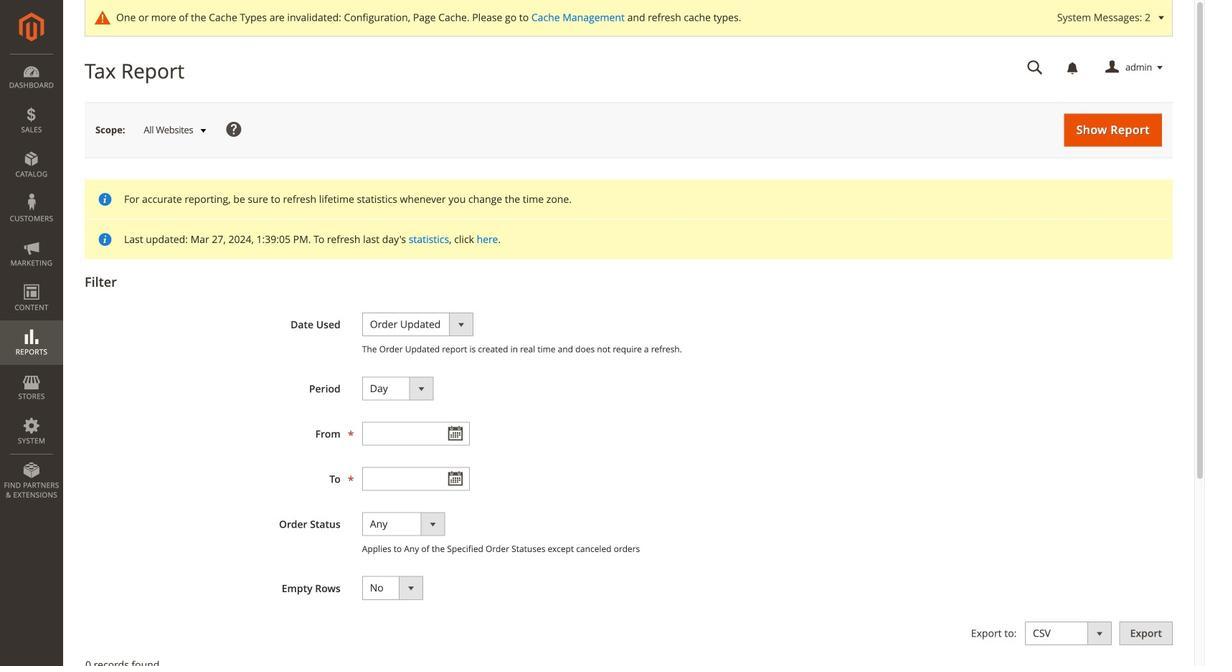 Task type: describe. For each thing, give the bounding box(es) containing it.
magento admin panel image
[[19, 12, 44, 42]]



Task type: locate. For each thing, give the bounding box(es) containing it.
menu bar
[[0, 54, 63, 507]]

None text field
[[1017, 55, 1053, 80], [362, 467, 470, 491], [1017, 55, 1053, 80], [362, 467, 470, 491]]

None text field
[[362, 422, 470, 446]]



